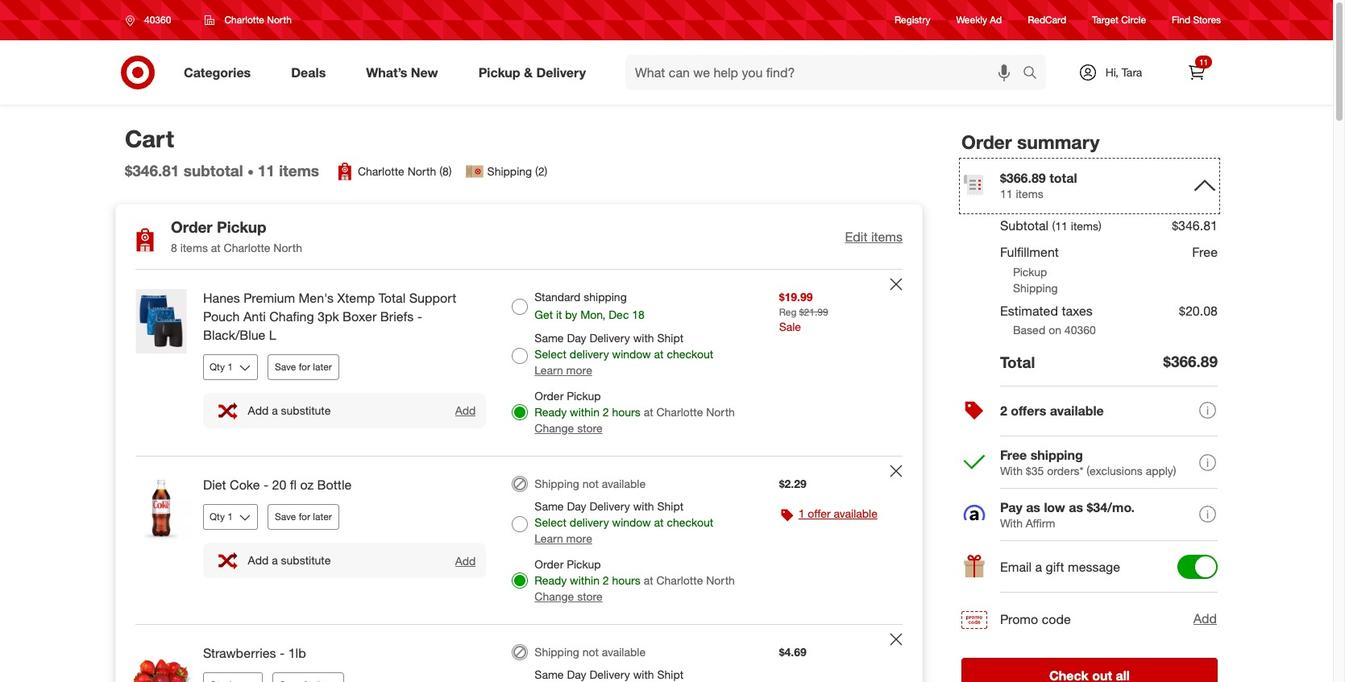 Task type: describe. For each thing, give the bounding box(es) containing it.
target circle link
[[1093, 13, 1147, 27]]

deals
[[291, 64, 326, 80]]

subtotal
[[1001, 218, 1049, 234]]

apply)
[[1146, 464, 1177, 478]]

it
[[556, 308, 562, 322]]

same day delivery with shipt select delivery window at checkout learn more for diet coke - 20 fl oz bottle
[[535, 500, 714, 546]]

subtotal
[[184, 161, 243, 180]]

find
[[1173, 14, 1191, 26]]

- inside hanes premium men's xtemp total support pouch anti chafing 3pk boxer briefs - black/blue l
[[418, 309, 423, 325]]

store pickup radio for diet coke - 20 fl oz bottle
[[512, 573, 528, 589]]

2 for diet coke - 20 fl oz bottle
[[603, 574, 609, 588]]

store for hanes premium men's xtemp total support pouch anti chafing 3pk boxer briefs - black/blue l
[[577, 422, 603, 435]]

$34/mo.
[[1087, 500, 1135, 516]]

fl
[[290, 477, 297, 493]]

day for hanes premium men's xtemp total support pouch anti chafing 3pk boxer briefs - black/blue l
[[567, 331, 587, 345]]

weekly ad link
[[957, 13, 1002, 27]]

redcard link
[[1028, 13, 1067, 27]]

change store button for diet coke - 20 fl oz bottle
[[535, 589, 603, 605]]

items)
[[1071, 220, 1102, 233]]

1
[[799, 507, 805, 521]]

email
[[1001, 560, 1032, 576]]

cart item ready to fulfill group containing hanes premium men's xtemp total support pouch anti chafing 3pk boxer briefs - black/blue l
[[116, 270, 922, 456]]

hanes premium men's xtemp total support pouch anti chafing 3pk boxer briefs - black/blue l link
[[203, 290, 487, 345]]

with inside 'pay as low as $34/mo. with affirm'
[[1001, 517, 1023, 530]]

&
[[524, 64, 533, 80]]

diet coke - 20 fl oz bottle
[[203, 477, 352, 493]]

$346.81 for $346.81
[[1173, 218, 1218, 234]]

add button for diet coke - 20 fl oz bottle
[[455, 554, 477, 569]]

charlotte inside order pickup 8 items at charlotte north
[[224, 241, 270, 255]]

shipt for hanes premium men's xtemp total support pouch anti chafing 3pk boxer briefs - black/blue l
[[658, 331, 684, 345]]

3 shipt from the top
[[658, 668, 684, 682]]

2 inside button
[[1001, 403, 1008, 419]]

checkout for hanes premium men's xtemp total support pouch anti chafing 3pk boxer briefs - black/blue l
[[667, 347, 714, 361]]

new
[[411, 64, 438, 80]]

pouch
[[203, 309, 240, 325]]

cart item ready to fulfill group containing strawberries - 1lb
[[116, 626, 922, 683]]

more for hanes premium men's xtemp total support pouch anti chafing 3pk boxer briefs - black/blue l
[[567, 364, 593, 377]]

taxes
[[1062, 303, 1093, 319]]

based
[[1014, 324, 1046, 337]]

(11
[[1053, 220, 1068, 233]]

strawberries - 1lb image
[[129, 645, 194, 683]]

order pickup ready within 2 hours at charlotte north change store for diet coke - 20 fl oz bottle
[[535, 558, 735, 604]]

add button for hanes premium men's xtemp total support pouch anti chafing 3pk boxer briefs - black/blue l
[[455, 404, 477, 419]]

delivery for diet coke - 20 fl oz bottle
[[570, 516, 609, 530]]

store pickup radio for hanes premium men's xtemp total support pouch anti chafing 3pk boxer briefs - black/blue l
[[512, 405, 528, 421]]

shipping not available for strawberries - 1lb
[[535, 646, 646, 659]]

more for diet coke - 20 fl oz bottle
[[567, 532, 593, 546]]

get
[[535, 308, 553, 322]]

promo
[[1001, 612, 1039, 628]]

find stores link
[[1173, 13, 1222, 27]]

window for diet coke - 20 fl oz bottle
[[612, 516, 651, 530]]

hours for diet coke - 20 fl oz bottle
[[612, 574, 641, 588]]

bottle
[[317, 477, 352, 493]]

1lb
[[288, 646, 306, 662]]

weekly ad
[[957, 14, 1002, 26]]

later for 20
[[313, 511, 332, 523]]

affirm
[[1026, 517, 1056, 530]]

same day delivery with shipt
[[535, 668, 684, 682]]

offers
[[1011, 403, 1047, 419]]

order summary
[[962, 131, 1100, 153]]

$346.81 for $346.81 subtotal
[[125, 161, 179, 180]]

11 for 11 items
[[258, 161, 275, 180]]

substitute for pouch
[[281, 404, 331, 418]]

save for -
[[275, 511, 296, 523]]

same for hanes premium men's xtemp total support pouch anti chafing 3pk boxer briefs - black/blue l
[[535, 331, 564, 345]]

$2.29
[[779, 477, 807, 491]]

substitute for bottle
[[281, 554, 331, 568]]

estimated taxes
[[1001, 303, 1093, 319]]

same day delivery with shipt select delivery window at checkout learn more for hanes premium men's xtemp total support pouch anti chafing 3pk boxer briefs - black/blue l
[[535, 331, 714, 377]]

sale
[[779, 320, 802, 334]]

diet coke - 20 fl oz bottle link
[[203, 476, 487, 495]]

deals link
[[278, 55, 346, 90]]

2 as from the left
[[1069, 500, 1084, 516]]

what's new
[[366, 64, 438, 80]]

a left gift at the right of the page
[[1036, 560, 1043, 576]]

items inside dropdown button
[[872, 229, 903, 245]]

40360 button
[[115, 6, 188, 35]]

cart
[[125, 124, 174, 153]]

shipt for diet coke - 20 fl oz bottle
[[658, 500, 684, 514]]

change store button for hanes premium men's xtemp total support pouch anti chafing 3pk boxer briefs - black/blue l
[[535, 421, 603, 437]]

ad
[[990, 14, 1002, 26]]

fulfillment
[[1001, 244, 1059, 260]]

learn more button for diet coke - 20 fl oz bottle
[[535, 531, 593, 547]]

(2)
[[535, 165, 548, 179]]

target
[[1093, 14, 1119, 26]]

later for xtemp
[[313, 361, 332, 373]]

hi,
[[1106, 65, 1119, 79]]

$346.81 subtotal
[[125, 161, 243, 180]]

a for bottle
[[272, 554, 278, 568]]

edit items button
[[846, 228, 903, 246]]

select for hanes premium men's xtemp total support pouch anti chafing 3pk boxer briefs - black/blue l
[[535, 347, 567, 361]]

2 offers available button
[[962, 386, 1218, 438]]

1 as from the left
[[1027, 500, 1041, 516]]

what's new link
[[353, 55, 459, 90]]

charlotte north button
[[195, 6, 302, 35]]

edit
[[846, 229, 868, 245]]

$20.08
[[1180, 303, 1218, 319]]

offer
[[808, 507, 831, 521]]

a for pouch
[[272, 404, 278, 418]]

black/blue
[[203, 327, 266, 343]]

pickup shipping
[[1014, 265, 1058, 295]]

stores
[[1194, 14, 1222, 26]]

subtotal (11 items)
[[1001, 218, 1102, 234]]

promo code
[[1001, 612, 1072, 628]]

by
[[566, 308, 578, 322]]

1 vertical spatial 40360
[[1065, 324, 1096, 337]]

pay
[[1001, 500, 1023, 516]]

standard shipping get it by mon, dec 18
[[535, 290, 645, 322]]

what's
[[366, 64, 408, 80]]

registry link
[[895, 13, 931, 27]]

learn for diet coke - 20 fl oz bottle
[[535, 532, 563, 546]]

not for diet coke - 20 fl oz bottle
[[583, 477, 599, 491]]

$19.99 reg $21.99 sale
[[779, 290, 829, 334]]

mon,
[[581, 308, 606, 322]]

estimated
[[1001, 303, 1059, 319]]

shipping inside list
[[488, 165, 532, 179]]

email a gift message
[[1001, 560, 1121, 576]]

with for hanes premium men's xtemp total support pouch anti chafing 3pk boxer briefs - black/blue l
[[634, 331, 654, 345]]

shipping for free shipping
[[1031, 447, 1084, 463]]

diet coke - 20 fl oz bottle image
[[129, 476, 194, 541]]

$21.99
[[800, 307, 829, 319]]

11 inside $366.89 total 11 items
[[1001, 187, 1013, 201]]

20
[[272, 477, 287, 493]]

anti
[[243, 309, 266, 325]]

affirm image
[[964, 505, 986, 521]]

day for diet coke - 20 fl oz bottle
[[567, 500, 587, 514]]

shipping (2)
[[488, 165, 548, 179]]

hi, tara
[[1106, 65, 1143, 79]]

categories
[[184, 64, 251, 80]]

affirm image
[[962, 503, 988, 529]]

11 for 11
[[1200, 57, 1209, 67]]

save for later for men's
[[275, 361, 332, 373]]

shipping for standard shipping
[[584, 290, 627, 304]]

18
[[632, 308, 645, 322]]



Task type: vqa. For each thing, say whether or not it's contained in the screenshot.
Friskies inside the Purina Friskies Party Mix Cheese Craze Crunch Crunchy Cat Treats - 6oz
no



Task type: locate. For each thing, give the bounding box(es) containing it.
0 vertical spatial checkout
[[667, 347, 714, 361]]

items inside $366.89 total 11 items
[[1016, 187, 1044, 201]]

1 horizontal spatial 40360
[[1065, 324, 1096, 337]]

1 horizontal spatial $346.81
[[1173, 218, 1218, 234]]

standard
[[535, 290, 581, 304]]

1 with from the top
[[1001, 464, 1023, 478]]

2 window from the top
[[612, 516, 651, 530]]

ready for diet coke - 20 fl oz bottle
[[535, 574, 567, 588]]

40360 inside dropdown button
[[144, 14, 171, 26]]

2 vertical spatial 11
[[1001, 187, 1013, 201]]

1 with from the top
[[634, 331, 654, 345]]

1 vertical spatial change store button
[[535, 589, 603, 605]]

based on 40360
[[1014, 324, 1096, 337]]

$366.89 inside $366.89 total 11 items
[[1001, 170, 1046, 186]]

2 later from the top
[[313, 511, 332, 523]]

1 horizontal spatial -
[[280, 646, 285, 662]]

1 vertical spatial with
[[634, 500, 654, 514]]

as right low at bottom
[[1069, 500, 1084, 516]]

total
[[1050, 170, 1078, 186]]

1 vertical spatial shipping
[[1031, 447, 1084, 463]]

2 same day delivery with shipt select delivery window at checkout learn more from the top
[[535, 500, 714, 546]]

1 window from the top
[[612, 347, 651, 361]]

$366.89 down the $20.08
[[1164, 353, 1218, 371]]

shipping up orders*
[[1031, 447, 1084, 463]]

1 vertical spatial later
[[313, 511, 332, 523]]

1 vertical spatial free
[[1001, 447, 1028, 463]]

total down based
[[1001, 353, 1036, 371]]

code
[[1042, 612, 1072, 628]]

shipping inside standard shipping get it by mon, dec 18
[[584, 290, 627, 304]]

3pk
[[318, 309, 339, 325]]

tara
[[1122, 65, 1143, 79]]

order pickup 8 items at charlotte north
[[171, 218, 302, 255]]

0 vertical spatial hours
[[612, 406, 641, 419]]

not for strawberries - 1lb
[[583, 646, 599, 659]]

1 horizontal spatial $366.89
[[1164, 353, 1218, 371]]

with
[[634, 331, 654, 345], [634, 500, 654, 514], [634, 668, 654, 682]]

with down the 'pay'
[[1001, 517, 1023, 530]]

0 vertical spatial total
[[379, 290, 406, 307]]

hanes
[[203, 290, 240, 307]]

with left $35
[[1001, 464, 1023, 478]]

1 vertical spatial within
[[570, 574, 600, 588]]

1 horizontal spatial 11
[[1001, 187, 1013, 201]]

find stores
[[1173, 14, 1222, 26]]

shipping
[[488, 165, 532, 179], [1014, 281, 1058, 295], [535, 477, 580, 491], [535, 646, 580, 659]]

2 vertical spatial day
[[567, 668, 587, 682]]

2 checkout from the top
[[667, 516, 714, 530]]

pickup inside order pickup 8 items at charlotte north
[[217, 218, 267, 237]]

0 vertical spatial 40360
[[144, 14, 171, 26]]

0 vertical spatial within
[[570, 406, 600, 419]]

None radio
[[512, 299, 528, 315], [512, 476, 528, 493], [512, 645, 528, 661], [512, 299, 528, 315], [512, 476, 528, 493], [512, 645, 528, 661]]

2 vertical spatial add button
[[1193, 610, 1218, 630]]

2 with from the top
[[1001, 517, 1023, 530]]

0 horizontal spatial $366.89
[[1001, 170, 1046, 186]]

1 vertical spatial store pickup radio
[[512, 573, 528, 589]]

1 vertical spatial $366.89
[[1164, 353, 1218, 371]]

1 within from the top
[[570, 406, 600, 419]]

ready for hanes premium men's xtemp total support pouch anti chafing 3pk boxer briefs - black/blue l
[[535, 406, 567, 419]]

0 vertical spatial learn more button
[[535, 363, 593, 379]]

1 store pickup radio from the top
[[512, 405, 528, 421]]

as
[[1027, 500, 1041, 516], [1069, 500, 1084, 516]]

2 horizontal spatial -
[[418, 309, 423, 325]]

change for diet coke - 20 fl oz bottle
[[535, 590, 574, 604]]

on
[[1049, 324, 1062, 337]]

free up the $20.08
[[1193, 244, 1218, 260]]

with for diet coke - 20 fl oz bottle
[[634, 500, 654, 514]]

a up diet coke - 20 fl oz bottle
[[272, 404, 278, 418]]

0 horizontal spatial free
[[1001, 447, 1028, 463]]

2 save for later button from the top
[[268, 505, 339, 530]]

1 select from the top
[[535, 347, 567, 361]]

for for -
[[299, 511, 310, 523]]

for down oz
[[299, 511, 310, 523]]

2 cart item ready to fulfill group from the top
[[116, 457, 922, 625]]

2 vertical spatial cart item ready to fulfill group
[[116, 626, 922, 683]]

$366.89 for $366.89 total 11 items
[[1001, 170, 1046, 186]]

0 horizontal spatial $346.81
[[125, 161, 179, 180]]

2 offers available
[[1001, 403, 1104, 419]]

0 vertical spatial cart item ready to fulfill group
[[116, 270, 922, 456]]

1 vertical spatial for
[[299, 511, 310, 523]]

free inside free shipping with $35 orders* (exclusions apply)
[[1001, 447, 1028, 463]]

1 vertical spatial hours
[[612, 574, 641, 588]]

as up 'affirm'
[[1027, 500, 1041, 516]]

1 save for later from the top
[[275, 361, 332, 373]]

2 day from the top
[[567, 500, 587, 514]]

3 with from the top
[[634, 668, 654, 682]]

2 order pickup ready within 2 hours at charlotte north change store from the top
[[535, 558, 735, 604]]

delivery
[[570, 347, 609, 361], [570, 516, 609, 530]]

later down 3pk
[[313, 361, 332, 373]]

1 hours from the top
[[612, 406, 641, 419]]

1 more from the top
[[567, 364, 593, 377]]

0 vertical spatial day
[[567, 331, 587, 345]]

11 items
[[258, 161, 319, 180]]

0 vertical spatial store
[[577, 422, 603, 435]]

0 vertical spatial later
[[313, 361, 332, 373]]

0 vertical spatial same
[[535, 331, 564, 345]]

shipping not available for diet coke - 20 fl oz bottle
[[535, 477, 646, 491]]

list
[[335, 162, 548, 182]]

save for later button down oz
[[268, 505, 339, 530]]

1 vertical spatial same
[[535, 500, 564, 514]]

1 vertical spatial total
[[1001, 353, 1036, 371]]

within
[[570, 406, 600, 419], [570, 574, 600, 588]]

cart item ready to fulfill group
[[116, 270, 922, 456], [116, 457, 922, 625], [116, 626, 922, 683]]

2 with from the top
[[634, 500, 654, 514]]

$35
[[1026, 464, 1044, 478]]

0 vertical spatial shipt
[[658, 331, 684, 345]]

0 vertical spatial 11
[[1200, 57, 1209, 67]]

later down the bottle
[[313, 511, 332, 523]]

0 horizontal spatial shipping
[[584, 290, 627, 304]]

hours for hanes premium men's xtemp total support pouch anti chafing 3pk boxer briefs - black/blue l
[[612, 406, 641, 419]]

add a substitute up fl at left
[[248, 404, 331, 418]]

2 store pickup radio from the top
[[512, 573, 528, 589]]

at
[[211, 241, 221, 255], [654, 347, 664, 361], [644, 406, 654, 419], [654, 516, 664, 530], [644, 574, 654, 588]]

2 more from the top
[[567, 532, 593, 546]]

2 within from the top
[[570, 574, 600, 588]]

2 same from the top
[[535, 500, 564, 514]]

2 shipt from the top
[[658, 500, 684, 514]]

1 change from the top
[[535, 422, 574, 435]]

1 vertical spatial save for later button
[[268, 505, 339, 530]]

for down chafing
[[299, 361, 310, 373]]

3 same from the top
[[535, 668, 564, 682]]

- inside diet coke - 20 fl oz bottle 'link'
[[264, 477, 269, 493]]

1 same from the top
[[535, 331, 564, 345]]

0 vertical spatial for
[[299, 361, 310, 373]]

2 change from the top
[[535, 590, 574, 604]]

at inside order pickup 8 items at charlotte north
[[211, 241, 221, 255]]

1 day from the top
[[567, 331, 587, 345]]

1 vertical spatial change
[[535, 590, 574, 604]]

11 right the subtotal
[[258, 161, 275, 180]]

0 vertical spatial shipping not available
[[535, 477, 646, 491]]

2 shipping not available from the top
[[535, 646, 646, 659]]

substitute up oz
[[281, 404, 331, 418]]

$366.89 down order summary
[[1001, 170, 1046, 186]]

11 link
[[1180, 55, 1215, 90]]

3 cart item ready to fulfill group from the top
[[116, 626, 922, 683]]

1 vertical spatial checkout
[[667, 516, 714, 530]]

1 vertical spatial -
[[264, 477, 269, 493]]

0 horizontal spatial 40360
[[144, 14, 171, 26]]

redcard
[[1028, 14, 1067, 26]]

add a substitute for bottle
[[248, 554, 331, 568]]

(8)
[[440, 165, 452, 179]]

premium
[[244, 290, 295, 307]]

pickup
[[479, 64, 521, 80], [217, 218, 267, 237], [1014, 265, 1048, 279], [567, 389, 601, 403], [567, 558, 601, 572]]

0 vertical spatial -
[[418, 309, 423, 325]]

0 vertical spatial substitute
[[281, 404, 331, 418]]

select for diet coke - 20 fl oz bottle
[[535, 516, 567, 530]]

2 ready from the top
[[535, 574, 567, 588]]

items
[[279, 161, 319, 180], [1016, 187, 1044, 201], [872, 229, 903, 245], [180, 241, 208, 255]]

1 vertical spatial select
[[535, 516, 567, 530]]

add a substitute down fl at left
[[248, 554, 331, 568]]

-
[[418, 309, 423, 325], [264, 477, 269, 493], [280, 646, 285, 662]]

learn more button for hanes premium men's xtemp total support pouch anti chafing 3pk boxer briefs - black/blue l
[[535, 363, 593, 379]]

save for later down l
[[275, 361, 332, 373]]

shipping up mon,
[[584, 290, 627, 304]]

1 substitute from the top
[[281, 404, 331, 418]]

1 save from the top
[[275, 361, 296, 373]]

2 delivery from the top
[[570, 516, 609, 530]]

2 select from the top
[[535, 516, 567, 530]]

within for hanes premium men's xtemp total support pouch anti chafing 3pk boxer briefs - black/blue l
[[570, 406, 600, 419]]

save for later
[[275, 361, 332, 373], [275, 511, 332, 523]]

1 vertical spatial ready
[[535, 574, 567, 588]]

2 vertical spatial with
[[634, 668, 654, 682]]

0 vertical spatial select
[[535, 347, 567, 361]]

items inside order pickup 8 items at charlotte north
[[180, 241, 208, 255]]

1 vertical spatial order pickup ready within 2 hours at charlotte north change store
[[535, 558, 735, 604]]

not
[[583, 477, 599, 491], [583, 646, 599, 659]]

target circle
[[1093, 14, 1147, 26]]

order pickup ready within 2 hours at charlotte north change store for hanes premium men's xtemp total support pouch anti chafing 3pk boxer briefs - black/blue l
[[535, 389, 735, 435]]

hanes premium men&#39;s xtemp total support pouch anti chafing 3pk boxer briefs - black/blue l image
[[129, 290, 194, 354]]

north
[[267, 14, 292, 26], [408, 165, 437, 179], [274, 241, 302, 255], [707, 406, 735, 419], [707, 574, 735, 588]]

1 vertical spatial same day delivery with shipt select delivery window at checkout learn more
[[535, 500, 714, 546]]

0 vertical spatial save for later
[[275, 361, 332, 373]]

a down diet coke - 20 fl oz bottle
[[272, 554, 278, 568]]

1 cart item ready to fulfill group from the top
[[116, 270, 922, 456]]

edit items
[[846, 229, 903, 245]]

summary
[[1018, 131, 1100, 153]]

north inside 'dropdown button'
[[267, 14, 292, 26]]

shipping not available
[[535, 477, 646, 491], [535, 646, 646, 659]]

0 horizontal spatial total
[[379, 290, 406, 307]]

change store button
[[535, 421, 603, 437], [535, 589, 603, 605]]

0 vertical spatial more
[[567, 364, 593, 377]]

1 vertical spatial with
[[1001, 517, 1023, 530]]

message
[[1068, 560, 1121, 576]]

$4.69
[[779, 646, 807, 659]]

checkout
[[667, 347, 714, 361], [667, 516, 714, 530]]

charlotte north (8)
[[358, 165, 452, 179]]

shipping inside free shipping with $35 orders* (exclusions apply)
[[1031, 447, 1084, 463]]

2 not from the top
[[583, 646, 599, 659]]

learn for hanes premium men's xtemp total support pouch anti chafing 3pk boxer briefs - black/blue l
[[535, 364, 563, 377]]

store for diet coke - 20 fl oz bottle
[[577, 590, 603, 604]]

gift
[[1046, 560, 1065, 576]]

2 store from the top
[[577, 590, 603, 604]]

save for later button for men's
[[268, 355, 339, 380]]

strawberries - 1lb
[[203, 646, 306, 662]]

search
[[1016, 66, 1055, 82]]

2 save from the top
[[275, 511, 296, 523]]

11 down stores
[[1200, 57, 1209, 67]]

0 vertical spatial same day delivery with shipt select delivery window at checkout learn more
[[535, 331, 714, 377]]

1 delivery from the top
[[570, 347, 609, 361]]

0 vertical spatial store pickup radio
[[512, 405, 528, 421]]

1 vertical spatial shipping not available
[[535, 646, 646, 659]]

1 vertical spatial store
[[577, 590, 603, 604]]

1 offer available button
[[799, 506, 878, 522]]

save for later button down l
[[268, 355, 339, 380]]

0 vertical spatial add a substitute
[[248, 404, 331, 418]]

learn more button
[[535, 363, 593, 379], [535, 531, 593, 547]]

save for men's
[[275, 361, 296, 373]]

save for later for -
[[275, 511, 332, 523]]

save for later button for -
[[268, 505, 339, 530]]

north inside order pickup 8 items at charlotte north
[[274, 241, 302, 255]]

strawberries
[[203, 646, 276, 662]]

1 horizontal spatial total
[[1001, 353, 1036, 371]]

0 vertical spatial free
[[1193, 244, 1218, 260]]

list containing charlotte north (8)
[[335, 162, 548, 182]]

2 horizontal spatial 11
[[1200, 57, 1209, 67]]

change for hanes premium men's xtemp total support pouch anti chafing 3pk boxer briefs - black/blue l
[[535, 422, 574, 435]]

select
[[535, 347, 567, 361], [535, 516, 567, 530]]

1 change store button from the top
[[535, 421, 603, 437]]

2 for from the top
[[299, 511, 310, 523]]

with inside free shipping with $35 orders* (exclusions apply)
[[1001, 464, 1023, 478]]

2 hours from the top
[[612, 574, 641, 588]]

1 shipt from the top
[[658, 331, 684, 345]]

save down 20
[[275, 511, 296, 523]]

1 not from the top
[[583, 477, 599, 491]]

2 vertical spatial same
[[535, 668, 564, 682]]

2 add a substitute from the top
[[248, 554, 331, 568]]

categories link
[[170, 55, 271, 90]]

2
[[1001, 403, 1008, 419], [603, 406, 609, 419], [603, 574, 609, 588]]

0 horizontal spatial 11
[[258, 161, 275, 180]]

boxer
[[343, 309, 377, 325]]

1 vertical spatial add a substitute
[[248, 554, 331, 568]]

change
[[535, 422, 574, 435], [535, 590, 574, 604]]

$366.89 for $366.89
[[1164, 353, 1218, 371]]

0 horizontal spatial as
[[1027, 500, 1041, 516]]

1 vertical spatial learn
[[535, 532, 563, 546]]

total inside hanes premium men's xtemp total support pouch anti chafing 3pk boxer briefs - black/blue l
[[379, 290, 406, 307]]

1 order pickup ready within 2 hours at charlotte north change store from the top
[[535, 389, 735, 435]]

- left 20
[[264, 477, 269, 493]]

2 vertical spatial shipt
[[658, 668, 684, 682]]

1 same day delivery with shipt select delivery window at checkout learn more from the top
[[535, 331, 714, 377]]

free shipping with $35 orders* (exclusions apply)
[[1001, 447, 1177, 478]]

0 vertical spatial window
[[612, 347, 651, 361]]

briefs
[[380, 309, 414, 325]]

oz
[[300, 477, 314, 493]]

1 vertical spatial save for later
[[275, 511, 332, 523]]

1 vertical spatial substitute
[[281, 554, 331, 568]]

2 substitute from the top
[[281, 554, 331, 568]]

2 learn from the top
[[535, 532, 563, 546]]

weekly
[[957, 14, 988, 26]]

xtemp
[[337, 290, 375, 307]]

support
[[409, 290, 457, 307]]

1 later from the top
[[313, 361, 332, 373]]

0 horizontal spatial -
[[264, 477, 269, 493]]

1 vertical spatial save
[[275, 511, 296, 523]]

- down support on the left top of page
[[418, 309, 423, 325]]

1 vertical spatial cart item ready to fulfill group
[[116, 457, 922, 625]]

- inside 'strawberries - 1lb' link
[[280, 646, 285, 662]]

0 vertical spatial learn
[[535, 364, 563, 377]]

1 for from the top
[[299, 361, 310, 373]]

learn
[[535, 364, 563, 377], [535, 532, 563, 546]]

add a substitute for pouch
[[248, 404, 331, 418]]

2 for hanes premium men's xtemp total support pouch anti chafing 3pk boxer briefs - black/blue l
[[603, 406, 609, 419]]

1 vertical spatial learn more button
[[535, 531, 593, 547]]

pickup inside pickup shipping
[[1014, 265, 1048, 279]]

11 up the 'subtotal'
[[1001, 187, 1013, 201]]

$19.99
[[779, 290, 813, 304]]

1 horizontal spatial shipping
[[1031, 447, 1084, 463]]

1 add a substitute from the top
[[248, 404, 331, 418]]

Store pickup radio
[[512, 405, 528, 421], [512, 573, 528, 589]]

0 vertical spatial ready
[[535, 406, 567, 419]]

2 learn more button from the top
[[535, 531, 593, 547]]

0 vertical spatial not
[[583, 477, 599, 491]]

11
[[1200, 57, 1209, 67], [258, 161, 275, 180], [1001, 187, 1013, 201]]

0 vertical spatial delivery
[[570, 347, 609, 361]]

window for hanes premium men's xtemp total support pouch anti chafing 3pk boxer briefs - black/blue l
[[612, 347, 651, 361]]

0 vertical spatial save
[[275, 361, 296, 373]]

free for free
[[1193, 244, 1218, 260]]

8
[[171, 241, 177, 255]]

1 learn more button from the top
[[535, 363, 593, 379]]

1 learn from the top
[[535, 364, 563, 377]]

(exclusions
[[1087, 464, 1143, 478]]

save for later down oz
[[275, 511, 332, 523]]

coke
[[230, 477, 260, 493]]

1 save for later button from the top
[[268, 355, 339, 380]]

cart item ready to fulfill group containing diet coke - 20 fl oz bottle
[[116, 457, 922, 625]]

for for men's
[[299, 361, 310, 373]]

1 ready from the top
[[535, 406, 567, 419]]

2 change store button from the top
[[535, 589, 603, 605]]

1 vertical spatial delivery
[[570, 516, 609, 530]]

order inside order pickup 8 items at charlotte north
[[171, 218, 213, 237]]

within for diet coke - 20 fl oz bottle
[[570, 574, 600, 588]]

ready
[[535, 406, 567, 419], [535, 574, 567, 588]]

same for diet coke - 20 fl oz bottle
[[535, 500, 564, 514]]

0 vertical spatial save for later button
[[268, 355, 339, 380]]

3 day from the top
[[567, 668, 587, 682]]

for
[[299, 361, 310, 373], [299, 511, 310, 523]]

0 vertical spatial with
[[634, 331, 654, 345]]

free up $35
[[1001, 447, 1028, 463]]

1 shipping not available from the top
[[535, 477, 646, 491]]

charlotte inside 'dropdown button'
[[224, 14, 264, 26]]

registry
[[895, 14, 931, 26]]

None radio
[[512, 348, 528, 364], [512, 517, 528, 533], [512, 348, 528, 364], [512, 517, 528, 533]]

with
[[1001, 464, 1023, 478], [1001, 517, 1023, 530]]

What can we help you find? suggestions appear below search field
[[626, 55, 1027, 90]]

$366.89
[[1001, 170, 1046, 186], [1164, 353, 1218, 371]]

1 vertical spatial shipt
[[658, 500, 684, 514]]

0 vertical spatial $346.81
[[125, 161, 179, 180]]

delivery for hanes premium men's xtemp total support pouch anti chafing 3pk boxer briefs - black/blue l
[[570, 347, 609, 361]]

1 vertical spatial more
[[567, 532, 593, 546]]

- left 1lb
[[280, 646, 285, 662]]

1 vertical spatial 11
[[258, 161, 275, 180]]

checkout for diet coke - 20 fl oz bottle
[[667, 516, 714, 530]]

1 store from the top
[[577, 422, 603, 435]]

low
[[1045, 500, 1066, 516]]

substitute down oz
[[281, 554, 331, 568]]

1 vertical spatial not
[[583, 646, 599, 659]]

total up briefs
[[379, 290, 406, 307]]

0 vertical spatial order pickup ready within 2 hours at charlotte north change store
[[535, 389, 735, 435]]

1 checkout from the top
[[667, 347, 714, 361]]

save down l
[[275, 361, 296, 373]]

0 vertical spatial change store button
[[535, 421, 603, 437]]

add a substitute
[[248, 404, 331, 418], [248, 554, 331, 568]]

1 vertical spatial window
[[612, 516, 651, 530]]

0 vertical spatial shipping
[[584, 290, 627, 304]]

dec
[[609, 308, 629, 322]]

free for free shipping with $35 orders* (exclusions apply)
[[1001, 447, 1028, 463]]

0 vertical spatial add button
[[455, 404, 477, 419]]

2 save for later from the top
[[275, 511, 332, 523]]

1 vertical spatial $346.81
[[1173, 218, 1218, 234]]



